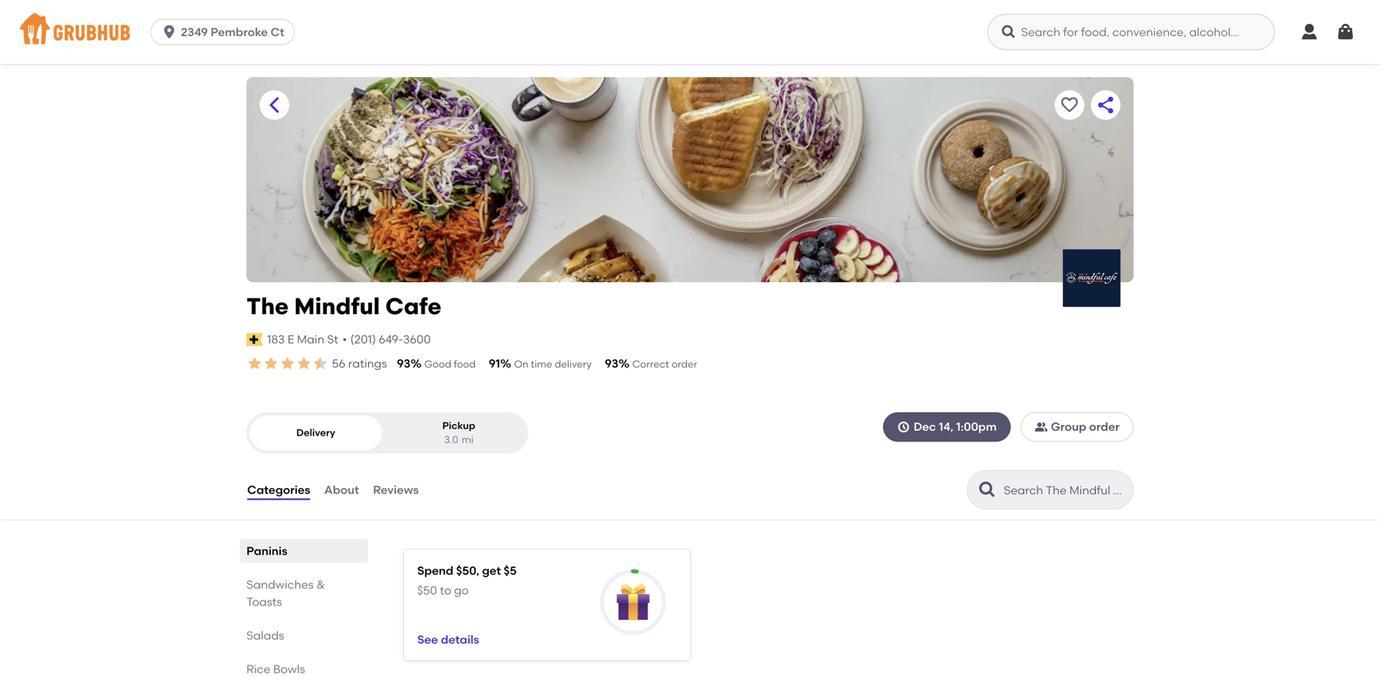 Task type: describe. For each thing, give the bounding box(es) containing it.
3.0
[[444, 434, 458, 446]]

group order
[[1051, 420, 1120, 434]]

1 horizontal spatial svg image
[[1300, 22, 1319, 42]]

time
[[531, 359, 552, 370]]

2 horizontal spatial svg image
[[1336, 22, 1355, 42]]

reviews button
[[372, 461, 420, 520]]

main
[[297, 333, 324, 347]]

about button
[[323, 461, 360, 520]]

$50,
[[456, 564, 479, 578]]

$5
[[504, 564, 517, 578]]

56 ratings
[[332, 357, 387, 371]]

183 e main st
[[267, 333, 338, 347]]

1:00pm
[[956, 420, 997, 434]]

91
[[489, 357, 500, 371]]

183 e main st button
[[266, 331, 339, 349]]

56
[[332, 357, 345, 371]]

pickup
[[442, 420, 475, 432]]

about
[[324, 483, 359, 497]]

caret left icon image
[[265, 95, 284, 115]]

spend $50, get $5 $50 to go
[[417, 564, 517, 598]]

order for correct order
[[672, 359, 697, 370]]

pickup 3.0 mi
[[442, 420, 475, 446]]

Search for food, convenience, alcohol... search field
[[987, 14, 1275, 50]]

save this restaurant image
[[1060, 95, 1079, 115]]

mindful
[[294, 293, 380, 320]]

sandwiches & toasts
[[246, 578, 325, 610]]

649-
[[379, 333, 403, 347]]

svg image for 2349 pembroke ct
[[161, 24, 178, 40]]

main navigation navigation
[[0, 0, 1380, 64]]

pembroke
[[211, 25, 268, 39]]

st
[[327, 333, 338, 347]]

ratings
[[348, 357, 387, 371]]

93 for correct order
[[605, 357, 618, 371]]

the mindful cafe logo image
[[1063, 250, 1121, 307]]

categories
[[247, 483, 310, 497]]

2349 pembroke ct
[[181, 25, 284, 39]]

correct order
[[632, 359, 697, 370]]

delivery
[[296, 427, 335, 439]]

save this restaurant button
[[1055, 90, 1084, 120]]

details
[[441, 633, 479, 647]]

ct
[[271, 25, 284, 39]]

group order button
[[1021, 413, 1134, 442]]

subscription pass image
[[246, 333, 263, 347]]

• (201) 649-3600
[[342, 333, 431, 347]]

•
[[342, 333, 347, 347]]



Task type: locate. For each thing, give the bounding box(es) containing it.
(201) 649-3600 button
[[350, 332, 431, 348]]

order for group order
[[1089, 420, 1120, 434]]

people icon image
[[1035, 421, 1048, 434]]

183
[[267, 333, 285, 347]]

e
[[288, 333, 294, 347]]

2349
[[181, 25, 208, 39]]

14,
[[939, 420, 953, 434]]

share icon image
[[1096, 95, 1116, 115]]

order right correct
[[672, 359, 697, 370]]

93 down the 649- on the left
[[397, 357, 410, 371]]

1 vertical spatial order
[[1089, 420, 1120, 434]]

go
[[454, 584, 469, 598]]

1 horizontal spatial order
[[1089, 420, 1120, 434]]

0 horizontal spatial svg image
[[1001, 24, 1017, 40]]

dec 14, 1:00pm
[[914, 420, 997, 434]]

salads
[[246, 629, 284, 643]]

2 93 from the left
[[605, 357, 618, 371]]

svg image inside dec 14, 1:00pm button
[[897, 421, 910, 434]]

1 horizontal spatial 93
[[605, 357, 618, 371]]

3600
[[403, 333, 431, 347]]

dec
[[914, 420, 936, 434]]

0 horizontal spatial svg image
[[161, 24, 178, 40]]

(201)
[[350, 333, 376, 347]]

93
[[397, 357, 410, 371], [605, 357, 618, 371]]

option group
[[246, 413, 528, 454]]

svg image left 2349
[[161, 24, 178, 40]]

$50
[[417, 584, 437, 598]]

option group containing pickup
[[246, 413, 528, 454]]

svg image inside 2349 pembroke ct button
[[161, 24, 178, 40]]

svg image left dec at the right of page
[[897, 421, 910, 434]]

1 vertical spatial svg image
[[897, 421, 910, 434]]

search icon image
[[978, 481, 997, 500]]

spend
[[417, 564, 453, 578]]

good food
[[424, 359, 476, 370]]

see details button
[[417, 626, 479, 655]]

1 93 from the left
[[397, 357, 410, 371]]

see details
[[417, 633, 479, 647]]

dec 14, 1:00pm button
[[883, 413, 1011, 442]]

93 right delivery on the bottom left of page
[[605, 357, 618, 371]]

1 horizontal spatial svg image
[[897, 421, 910, 434]]

toasts
[[246, 596, 282, 610]]

star icon image
[[246, 356, 263, 372], [263, 356, 279, 372], [279, 356, 296, 372], [296, 356, 312, 372], [312, 356, 329, 372], [312, 356, 329, 372]]

the
[[246, 293, 289, 320]]

food
[[454, 359, 476, 370]]

good
[[424, 359, 451, 370]]

0 vertical spatial svg image
[[161, 24, 178, 40]]

the mindful cafe
[[246, 293, 441, 320]]

2349 pembroke ct button
[[150, 19, 302, 45]]

order
[[672, 359, 697, 370], [1089, 420, 1120, 434]]

get
[[482, 564, 501, 578]]

&
[[316, 578, 325, 592]]

order right group
[[1089, 420, 1120, 434]]

mi
[[462, 434, 474, 446]]

to
[[440, 584, 451, 598]]

svg image
[[161, 24, 178, 40], [897, 421, 910, 434]]

svg image
[[1300, 22, 1319, 42], [1336, 22, 1355, 42], [1001, 24, 1017, 40]]

see
[[417, 633, 438, 647]]

order inside group order button
[[1089, 420, 1120, 434]]

sandwiches
[[246, 578, 314, 592]]

reviews
[[373, 483, 419, 497]]

group
[[1051, 420, 1086, 434]]

93 for good food
[[397, 357, 410, 371]]

reward icon image
[[615, 585, 651, 621]]

delivery
[[555, 359, 592, 370]]

svg image for dec 14, 1:00pm
[[897, 421, 910, 434]]

0 horizontal spatial 93
[[397, 357, 410, 371]]

0 horizontal spatial order
[[672, 359, 697, 370]]

paninis
[[246, 545, 287, 559]]

Search The Mindful Cafe search field
[[1002, 483, 1128, 499]]

categories button
[[246, 461, 311, 520]]

on
[[514, 359, 528, 370]]

on time delivery
[[514, 359, 592, 370]]

0 vertical spatial order
[[672, 359, 697, 370]]

cafe
[[385, 293, 441, 320]]

correct
[[632, 359, 669, 370]]



Task type: vqa. For each thing, say whether or not it's contained in the screenshot.
Abbey's Real Texas BBQ link on the right of the page
no



